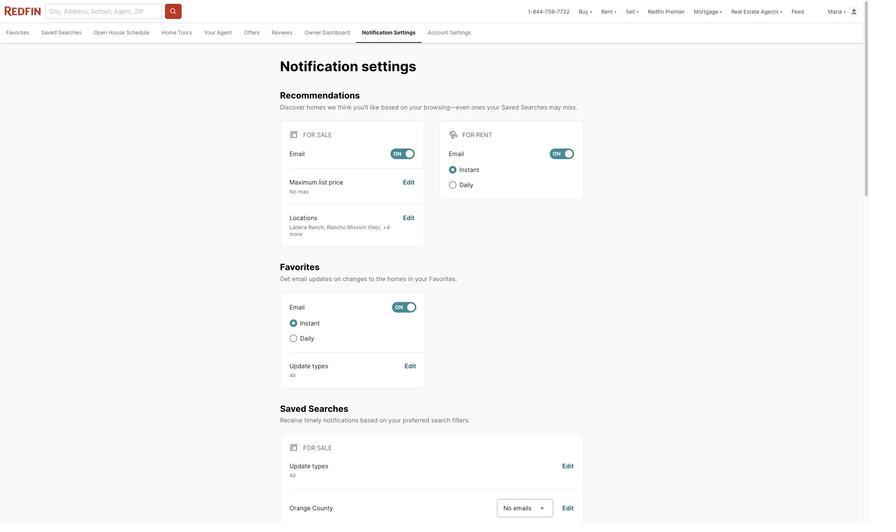 Task type: locate. For each thing, give the bounding box(es) containing it.
0 vertical spatial searches
[[58, 29, 82, 36]]

rent
[[601, 8, 613, 15]]

saved inside saved searches receive timely notifications based on your preferred search filters.
[[280, 404, 306, 414]]

1 vertical spatial favorites
[[280, 262, 320, 273]]

instant
[[459, 166, 479, 174], [300, 320, 320, 327]]

1 vertical spatial daily
[[300, 335, 314, 342]]

settings for account settings
[[450, 29, 471, 36]]

▾ right 'buy'
[[590, 8, 592, 15]]

0 vertical spatial daily radio
[[449, 181, 456, 189]]

1 all from the top
[[290, 372, 296, 379]]

rent
[[476, 131, 492, 139]]

None checkbox
[[392, 302, 416, 313]]

2 horizontal spatial searches
[[521, 103, 548, 111]]

update
[[290, 363, 311, 370], [290, 463, 311, 470]]

based right notifications
[[360, 417, 378, 424]]

saved inside recommendations discover homes we think you'll like based on your browsing—even ones your saved searches may miss.
[[501, 103, 519, 111]]

favorites link
[[0, 23, 35, 43]]

5 ▾ from the left
[[780, 8, 783, 15]]

0 horizontal spatial daily radio
[[290, 335, 297, 342]]

maximum
[[290, 179, 317, 186]]

your inside saved searches receive timely notifications based on your preferred search filters.
[[388, 417, 401, 424]]

mission
[[347, 224, 366, 231]]

0 horizontal spatial on
[[334, 275, 341, 283]]

notification settings link
[[356, 23, 422, 43]]

account
[[428, 29, 449, 36]]

1 update from the top
[[290, 363, 311, 370]]

2 horizontal spatial on
[[400, 103, 408, 111]]

saved for saved searches receive timely notifications based on your preferred search filters.
[[280, 404, 306, 414]]

1 vertical spatial based
[[360, 417, 378, 424]]

home tours link
[[156, 23, 198, 43]]

may
[[549, 103, 561, 111]]

notification up settings
[[362, 29, 393, 36]]

1 vertical spatial for sale
[[303, 445, 332, 452]]

homes
[[307, 103, 326, 111], [387, 275, 407, 283]]

based inside recommendations discover homes we think you'll like based on your browsing—even ones your saved searches may miss.
[[381, 103, 399, 111]]

on right like
[[400, 103, 408, 111]]

no left emails
[[503, 505, 512, 512]]

▾ for sell ▾
[[636, 8, 639, 15]]

0 vertical spatial types
[[312, 363, 328, 370]]

buy
[[579, 8, 588, 15]]

account settings link
[[422, 23, 477, 43]]

on for sale
[[393, 151, 402, 157]]

2 types from the top
[[312, 463, 328, 470]]

buy ▾ button
[[579, 0, 592, 23]]

saved
[[41, 29, 57, 36], [501, 103, 519, 111], [280, 404, 306, 414]]

daily radio down instant option at top right
[[449, 181, 456, 189]]

1 horizontal spatial on
[[380, 417, 387, 424]]

homes down recommendations
[[307, 103, 326, 111]]

on inside recommendations discover homes we think you'll like based on your browsing—even ones your saved searches may miss.
[[400, 103, 408, 111]]

2 vertical spatial searches
[[308, 404, 348, 414]]

1 vertical spatial instant
[[300, 320, 320, 327]]

agent
[[217, 29, 232, 36]]

real
[[731, 8, 742, 15]]

instant for instant radio
[[300, 320, 320, 327]]

owner dashboard link
[[299, 23, 356, 43]]

7732
[[557, 8, 570, 15]]

email for for rent
[[449, 150, 464, 158]]

orange county
[[290, 505, 333, 512]]

1 horizontal spatial favorites
[[280, 262, 320, 273]]

2 for sale from the top
[[303, 445, 332, 452]]

0 vertical spatial on
[[400, 103, 408, 111]]

0 horizontal spatial daily
[[300, 335, 314, 342]]

sale down timely
[[317, 445, 332, 452]]

email
[[292, 275, 307, 283]]

for sale down we
[[303, 131, 332, 139]]

for sale down timely
[[303, 445, 332, 452]]

based right like
[[381, 103, 399, 111]]

daily radio down instant radio
[[290, 335, 297, 342]]

recommendations
[[280, 90, 360, 101]]

saved right ones
[[501, 103, 519, 111]]

0 vertical spatial all
[[290, 372, 296, 379]]

your
[[409, 103, 422, 111], [487, 103, 500, 111], [415, 275, 428, 283], [388, 417, 401, 424]]

1 horizontal spatial notification
[[362, 29, 393, 36]]

sale down we
[[317, 131, 332, 139]]

your
[[204, 29, 215, 36]]

we
[[328, 103, 336, 111]]

searches inside saved searches link
[[58, 29, 82, 36]]

1 vertical spatial update types all
[[290, 463, 328, 479]]

for sale for update types
[[303, 445, 332, 452]]

1 for sale from the top
[[303, 131, 332, 139]]

the
[[376, 275, 386, 283]]

1 vertical spatial daily radio
[[290, 335, 297, 342]]

get
[[280, 275, 290, 283]]

1 horizontal spatial based
[[381, 103, 399, 111]]

notification for notification settings
[[362, 29, 393, 36]]

0 horizontal spatial favorites
[[6, 29, 29, 36]]

daily radio for instant radio
[[290, 335, 297, 342]]

Daily radio
[[449, 181, 456, 189], [290, 335, 297, 342]]

your left preferred
[[388, 417, 401, 424]]

searches up notifications
[[308, 404, 348, 414]]

daily
[[459, 181, 473, 189], [300, 335, 314, 342]]

updates
[[309, 275, 332, 283]]

0 horizontal spatial notification
[[280, 58, 358, 75]]

sell ▾ button
[[621, 0, 643, 23]]

redfin premier
[[648, 8, 685, 15]]

ones
[[471, 103, 485, 111]]

real estate agents ▾ button
[[727, 0, 787, 23]]

homes inside recommendations discover homes we think you'll like based on your browsing—even ones your saved searches may miss.
[[307, 103, 326, 111]]

1 vertical spatial types
[[312, 463, 328, 470]]

1 horizontal spatial daily radio
[[449, 181, 456, 189]]

0 horizontal spatial no
[[290, 188, 297, 195]]

searches for saved searches receive timely notifications based on your preferred search filters.
[[308, 404, 348, 414]]

your agent link
[[198, 23, 238, 43]]

759-
[[545, 8, 557, 15]]

0 vertical spatial notification
[[362, 29, 393, 36]]

1 vertical spatial on
[[334, 275, 341, 283]]

edit
[[403, 179, 415, 186], [403, 214, 415, 222], [405, 363, 416, 370], [562, 463, 574, 470], [562, 505, 574, 512]]

1 vertical spatial update
[[290, 463, 311, 470]]

0 horizontal spatial based
[[360, 417, 378, 424]]

1 vertical spatial all
[[290, 473, 296, 479]]

email up instant option at top right
[[449, 150, 464, 158]]

1 horizontal spatial instant
[[459, 166, 479, 174]]

searches
[[58, 29, 82, 36], [521, 103, 548, 111], [308, 404, 348, 414]]

1 ▾ from the left
[[590, 8, 592, 15]]

▾ right the "mortgage"
[[720, 8, 722, 15]]

based
[[381, 103, 399, 111], [360, 417, 378, 424]]

favorites inside favorites get email updates on changes to the homes in your favorites.
[[280, 262, 320, 273]]

0 vertical spatial update types all
[[290, 363, 328, 379]]

locations
[[290, 214, 317, 222]]

0 vertical spatial update
[[290, 363, 311, 370]]

instant for instant option at top right
[[459, 166, 479, 174]]

0 vertical spatial sale
[[317, 131, 332, 139]]

edit button
[[403, 178, 415, 195], [403, 214, 415, 237], [405, 362, 416, 379], [562, 462, 574, 479], [562, 504, 574, 513]]

browsing—even
[[424, 103, 470, 111]]

2 vertical spatial on
[[380, 417, 387, 424]]

mortgage ▾
[[694, 8, 722, 15]]

saved for saved searches
[[41, 29, 57, 36]]

None checkbox
[[390, 149, 415, 159], [550, 149, 574, 159], [390, 149, 415, 159], [550, 149, 574, 159]]

viejo,
[[368, 224, 382, 231]]

no
[[290, 188, 297, 195], [503, 505, 512, 512]]

2 sale from the top
[[317, 445, 332, 452]]

1 horizontal spatial no
[[503, 505, 512, 512]]

Instant radio
[[449, 166, 456, 174]]

0 horizontal spatial settings
[[394, 29, 416, 36]]

1 horizontal spatial settings
[[450, 29, 471, 36]]

email
[[290, 150, 305, 158], [449, 150, 464, 158], [290, 304, 305, 311]]

1 horizontal spatial saved
[[280, 404, 306, 414]]

2 update types all from the top
[[290, 463, 328, 479]]

0 horizontal spatial instant
[[300, 320, 320, 327]]

your right in
[[415, 275, 428, 283]]

2 update from the top
[[290, 463, 311, 470]]

saved right favorites 'link'
[[41, 29, 57, 36]]

preferred
[[403, 417, 430, 424]]

locations ladera ranch, rancho mission viejo, +4 more
[[290, 214, 390, 237]]

redfin premier button
[[643, 0, 689, 23]]

0 vertical spatial homes
[[307, 103, 326, 111]]

▾ for buy ▾
[[590, 8, 592, 15]]

feed
[[792, 8, 804, 15]]

settings right account
[[450, 29, 471, 36]]

on left preferred
[[380, 417, 387, 424]]

estate
[[744, 8, 760, 15]]

for for maximum list price
[[303, 131, 315, 139]]

0 vertical spatial saved
[[41, 29, 57, 36]]

email for for sale
[[290, 150, 305, 158]]

price
[[329, 179, 343, 186]]

2 ▾ from the left
[[614, 8, 617, 15]]

2 settings from the left
[[450, 29, 471, 36]]

1 vertical spatial saved
[[501, 103, 519, 111]]

▾ for rent ▾
[[614, 8, 617, 15]]

saved up the receive
[[280, 404, 306, 414]]

on for rent
[[553, 151, 561, 157]]

saved searches
[[41, 29, 82, 36]]

▾ right agents
[[780, 8, 783, 15]]

favorites for favorites get email updates on changes to the homes in your favorites.
[[280, 262, 320, 273]]

offers link
[[238, 23, 266, 43]]

favorites
[[6, 29, 29, 36], [280, 262, 320, 273]]

for down "discover"
[[303, 131, 315, 139]]

instant right instant option at top right
[[459, 166, 479, 174]]

1 vertical spatial no
[[503, 505, 512, 512]]

owner dashboard
[[305, 29, 350, 36]]

1 vertical spatial notification
[[280, 58, 358, 75]]

0 vertical spatial daily
[[459, 181, 473, 189]]

for
[[303, 131, 315, 139], [462, 131, 475, 139], [303, 445, 315, 452]]

1 sale from the top
[[317, 131, 332, 139]]

2 horizontal spatial saved
[[501, 103, 519, 111]]

1 vertical spatial sale
[[317, 445, 332, 452]]

mortgage ▾ button
[[689, 0, 727, 23]]

2 vertical spatial saved
[[280, 404, 306, 414]]

for for orange county
[[303, 445, 315, 452]]

1 vertical spatial searches
[[521, 103, 548, 111]]

searches inside saved searches receive timely notifications based on your preferred search filters.
[[308, 404, 348, 414]]

homes left in
[[387, 275, 407, 283]]

1 vertical spatial homes
[[387, 275, 407, 283]]

0 vertical spatial instant
[[459, 166, 479, 174]]

6 ▾ from the left
[[844, 8, 846, 15]]

4 ▾ from the left
[[720, 8, 722, 15]]

0 horizontal spatial homes
[[307, 103, 326, 111]]

1 horizontal spatial daily
[[459, 181, 473, 189]]

Instant radio
[[290, 320, 297, 327]]

instant right instant radio
[[300, 320, 320, 327]]

open house schedule link
[[88, 23, 156, 43]]

saved searches receive timely notifications based on your preferred search filters.
[[280, 404, 470, 424]]

sell ▾
[[626, 8, 639, 15]]

1 horizontal spatial searches
[[308, 404, 348, 414]]

0 vertical spatial no
[[290, 188, 297, 195]]

real estate agents ▾ link
[[731, 0, 783, 23]]

0 vertical spatial favorites
[[6, 29, 29, 36]]

0 horizontal spatial saved
[[41, 29, 57, 36]]

1 horizontal spatial homes
[[387, 275, 407, 283]]

searches left may
[[521, 103, 548, 111]]

for down timely
[[303, 445, 315, 452]]

offers
[[244, 29, 260, 36]]

notification up recommendations
[[280, 58, 358, 75]]

settings left account
[[394, 29, 416, 36]]

1 settings from the left
[[394, 29, 416, 36]]

searches left open
[[58, 29, 82, 36]]

favorites for favorites
[[6, 29, 29, 36]]

favorites inside 'link'
[[6, 29, 29, 36]]

0 vertical spatial for sale
[[303, 131, 332, 139]]

▾ right rent
[[614, 8, 617, 15]]

on right the updates
[[334, 275, 341, 283]]

0 vertical spatial based
[[381, 103, 399, 111]]

for sale for email
[[303, 131, 332, 139]]

mortgage
[[694, 8, 718, 15]]

no left the max
[[290, 188, 297, 195]]

email up 'maximum'
[[290, 150, 305, 158]]

▾ right sell
[[636, 8, 639, 15]]

0 horizontal spatial searches
[[58, 29, 82, 36]]

favorites get email updates on changes to the homes in your favorites.
[[280, 262, 457, 283]]

▾ for mortgage ▾
[[720, 8, 722, 15]]

saved searches link
[[35, 23, 88, 43]]

3 ▾ from the left
[[636, 8, 639, 15]]

sale for update types
[[317, 445, 332, 452]]

house
[[109, 29, 125, 36]]

▾ right maria
[[844, 8, 846, 15]]



Task type: vqa. For each thing, say whether or not it's contained in the screenshot.
search input IMAGE at left top
no



Task type: describe. For each thing, give the bounding box(es) containing it.
tours
[[178, 29, 192, 36]]

your left browsing—even
[[409, 103, 422, 111]]

dashboard
[[323, 29, 350, 36]]

searches for saved searches
[[58, 29, 82, 36]]

reviews link
[[266, 23, 299, 43]]

mortgage ▾ button
[[694, 0, 722, 23]]

to
[[369, 275, 375, 283]]

county
[[312, 505, 333, 512]]

list
[[319, 179, 327, 186]]

on inside saved searches receive timely notifications based on your preferred search filters.
[[380, 417, 387, 424]]

844-
[[533, 8, 545, 15]]

▾ for maria ▾
[[844, 8, 846, 15]]

settings
[[361, 58, 416, 75]]

maximum list price no max
[[290, 179, 343, 195]]

based inside saved searches receive timely notifications based on your preferred search filters.
[[360, 417, 378, 424]]

real estate agents ▾
[[731, 8, 783, 15]]

no inside maximum list price no max
[[290, 188, 297, 195]]

in
[[408, 275, 413, 283]]

no emails
[[503, 505, 532, 512]]

notifications
[[323, 417, 359, 424]]

reviews
[[272, 29, 293, 36]]

rent ▾ button
[[601, 0, 617, 23]]

ladera
[[290, 224, 307, 231]]

sell
[[626, 8, 635, 15]]

rent ▾
[[601, 8, 617, 15]]

timely
[[304, 417, 322, 424]]

on inside favorites get email updates on changes to the homes in your favorites.
[[334, 275, 341, 283]]

feed button
[[787, 0, 824, 23]]

your inside favorites get email updates on changes to the homes in your favorites.
[[415, 275, 428, 283]]

1-
[[528, 8, 533, 15]]

settings for notification settings
[[394, 29, 416, 36]]

you'll
[[353, 103, 368, 111]]

submit search image
[[170, 8, 177, 15]]

notification settings
[[280, 58, 416, 75]]

daily radio for instant option at top right
[[449, 181, 456, 189]]

search
[[431, 417, 450, 424]]

City, Address, School, Agent, ZIP search field
[[45, 4, 162, 19]]

account settings
[[428, 29, 471, 36]]

open house schedule
[[94, 29, 150, 36]]

owner
[[305, 29, 321, 36]]

open
[[94, 29, 107, 36]]

sell ▾ button
[[626, 0, 639, 23]]

discover
[[280, 103, 305, 111]]

searches inside recommendations discover homes we think you'll like based on your browsing—even ones your saved searches may miss.
[[521, 103, 548, 111]]

premier
[[666, 8, 685, 15]]

notification settings
[[362, 29, 416, 36]]

agents
[[761, 8, 779, 15]]

buy ▾
[[579, 8, 592, 15]]

receive
[[280, 417, 303, 424]]

buy ▾ button
[[574, 0, 597, 23]]

daily for instant radio
[[300, 335, 314, 342]]

orange
[[290, 505, 311, 512]]

email up instant radio
[[290, 304, 305, 311]]

max
[[298, 188, 309, 195]]

2 all from the top
[[290, 473, 296, 479]]

ranch,
[[308, 224, 325, 231]]

think
[[338, 103, 352, 111]]

1 types from the top
[[312, 363, 328, 370]]

more
[[290, 231, 302, 237]]

your agent
[[204, 29, 232, 36]]

rent ▾ button
[[597, 0, 621, 23]]

recommendations discover homes we think you'll like based on your browsing—even ones your saved searches may miss.
[[280, 90, 578, 111]]

rancho
[[327, 224, 346, 231]]

home tours
[[162, 29, 192, 36]]

schedule
[[126, 29, 150, 36]]

notification for notification settings
[[280, 58, 358, 75]]

your right ones
[[487, 103, 500, 111]]

for rent
[[462, 131, 492, 139]]

homes inside favorites get email updates on changes to the homes in your favorites.
[[387, 275, 407, 283]]

like
[[370, 103, 379, 111]]

1 update types all from the top
[[290, 363, 328, 379]]

+4
[[383, 224, 390, 231]]

miss.
[[563, 103, 578, 111]]

favorites.
[[429, 275, 457, 283]]

maria
[[828, 8, 842, 15]]

for left rent
[[462, 131, 475, 139]]

sale for email
[[317, 131, 332, 139]]

daily for instant option at top right
[[459, 181, 473, 189]]

1-844-759-7732
[[528, 8, 570, 15]]

1-844-759-7732 link
[[528, 8, 570, 15]]

changes
[[343, 275, 367, 283]]

maria ▾
[[828, 8, 846, 15]]



